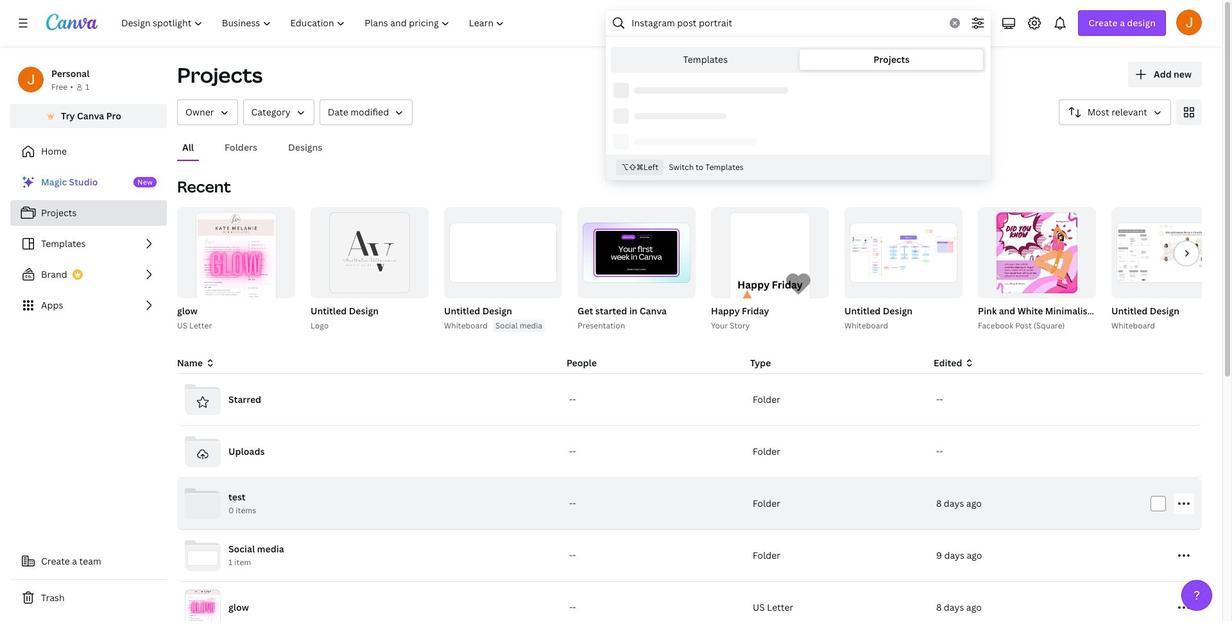 Task type: vqa. For each thing, say whether or not it's contained in the screenshot.
Date modified button
yes



Task type: locate. For each thing, give the bounding box(es) containing it.
4 group from the left
[[442, 207, 562, 332]]

Owner button
[[177, 99, 238, 125]]

9 group from the left
[[711, 207, 829, 356]]

list
[[10, 169, 167, 318]]

6 group from the left
[[575, 207, 696, 332]]

None search field
[[606, 10, 991, 180]]

Search search field
[[632, 11, 942, 35]]

group
[[175, 207, 295, 332], [308, 207, 429, 332], [311, 207, 429, 298], [442, 207, 562, 332], [444, 207, 562, 298], [575, 207, 696, 332], [578, 207, 696, 298], [709, 207, 829, 356], [711, 207, 829, 356], [842, 207, 963, 332], [845, 207, 963, 298], [975, 207, 1219, 332], [978, 207, 1096, 298], [1109, 207, 1230, 332], [1112, 207, 1230, 298]]

12 group from the left
[[975, 207, 1219, 332]]

8 group from the left
[[709, 207, 829, 356]]

10 group from the left
[[842, 207, 963, 332]]

14 group from the left
[[1109, 207, 1230, 332]]

top level navigation element
[[113, 10, 516, 36]]



Task type: describe. For each thing, give the bounding box(es) containing it.
Sort by button
[[1059, 99, 1171, 125]]

Date modified button
[[319, 99, 413, 125]]

jeremy miller image
[[1176, 10, 1202, 35]]

11 group from the left
[[845, 207, 963, 298]]

Category button
[[243, 99, 314, 125]]

15 group from the left
[[1112, 207, 1230, 298]]

1 group from the left
[[175, 207, 295, 332]]

3 group from the left
[[311, 207, 429, 298]]

2 group from the left
[[308, 207, 429, 332]]

5 group from the left
[[444, 207, 562, 298]]

13 group from the left
[[978, 207, 1096, 298]]

7 group from the left
[[578, 207, 696, 298]]



